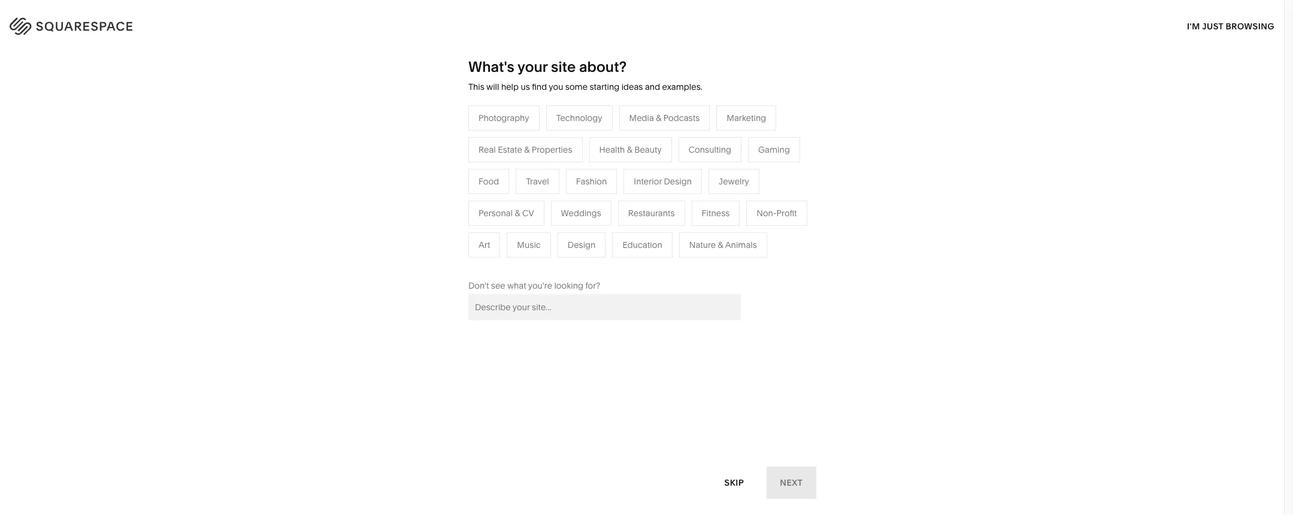 Task type: describe. For each thing, give the bounding box(es) containing it.
1 vertical spatial real
[[507, 256, 524, 267]]

0 vertical spatial restaurants
[[507, 184, 553, 195]]

for?
[[586, 280, 601, 291]]

degraw image
[[482, 410, 803, 515]]

0 horizontal spatial animals
[[669, 184, 701, 195]]

degraw element
[[482, 410, 803, 515]]

fitness link
[[633, 202, 673, 213]]

Marketing radio
[[717, 105, 777, 130]]

Technology radio
[[546, 105, 613, 130]]

find
[[532, 81, 547, 92]]

about?
[[579, 58, 627, 75]]

what
[[507, 280, 526, 291]]

Real Estate & Properties radio
[[469, 137, 583, 162]]

profit
[[777, 208, 797, 219]]

will
[[487, 81, 499, 92]]

Fitness radio
[[692, 201, 740, 226]]

site
[[551, 58, 576, 75]]

you
[[549, 81, 563, 92]]

cv
[[522, 208, 534, 219]]

skip button
[[712, 466, 758, 499]]

nature & animals inside option
[[690, 240, 757, 250]]

Gaming radio
[[748, 137, 800, 162]]

nature inside 'nature & animals' option
[[690, 240, 716, 250]]

0 vertical spatial design
[[664, 176, 692, 187]]

fitness inside radio
[[702, 208, 730, 219]]

gaming
[[759, 144, 790, 155]]

squarespace logo link
[[24, 14, 273, 34]]

consulting
[[689, 144, 732, 155]]

nature & animals link
[[633, 184, 713, 195]]

music
[[517, 240, 541, 250]]

travel link
[[507, 166, 542, 177]]

1 vertical spatial real estate & properties
[[507, 256, 600, 267]]

jewelry
[[719, 176, 749, 187]]

Consulting radio
[[679, 137, 742, 162]]

Photography radio
[[469, 105, 540, 130]]

1 vertical spatial estate
[[526, 256, 550, 267]]

decor
[[667, 166, 691, 177]]

health
[[599, 144, 625, 155]]

Interior Design radio
[[624, 169, 702, 194]]

Education radio
[[613, 232, 673, 258]]

Don't see what you're looking for? field
[[469, 294, 741, 320]]

media & podcasts link
[[507, 202, 589, 213]]

Personal & CV radio
[[469, 201, 544, 226]]

interior design
[[634, 176, 692, 187]]

Restaurants radio
[[618, 201, 685, 226]]

events
[[507, 220, 533, 231]]

& inside option
[[718, 240, 724, 250]]

Design radio
[[558, 232, 606, 258]]

travel inside option
[[526, 176, 549, 187]]

i'm
[[1188, 21, 1201, 31]]

home & decor link
[[633, 166, 703, 177]]

squarespace logo image
[[24, 14, 157, 34]]

properties inside radio
[[532, 144, 573, 155]]

Music radio
[[507, 232, 551, 258]]

and
[[645, 81, 660, 92]]

us
[[521, 81, 530, 92]]

examples.
[[662, 81, 703, 92]]

what's your site about? this will help us find you some starting ideas and examples.
[[469, 58, 703, 92]]

browsing
[[1226, 21, 1275, 31]]

Media & Podcasts radio
[[619, 105, 710, 130]]

next
[[780, 477, 803, 488]]

weddings inside option
[[561, 208, 601, 219]]



Task type: locate. For each thing, give the bounding box(es) containing it.
estate inside radio
[[498, 144, 522, 155]]

restaurants down nature & animals 'link'
[[628, 208, 675, 219]]

0 horizontal spatial design
[[568, 240, 596, 250]]

travel
[[507, 166, 530, 177], [526, 176, 549, 187]]

art
[[479, 240, 490, 250]]

1 vertical spatial animals
[[725, 240, 757, 250]]

health & beauty
[[599, 144, 662, 155]]

1 vertical spatial design
[[568, 240, 596, 250]]

nature & animals down home & decor link at the top of the page
[[633, 184, 701, 195]]

& inside option
[[627, 144, 633, 155]]

properties up travel option
[[532, 144, 573, 155]]

help
[[501, 81, 519, 92]]

marketing
[[727, 113, 767, 123]]

log
[[1239, 18, 1258, 30]]

1 horizontal spatial nature
[[690, 240, 716, 250]]

travel down real estate & properties radio
[[507, 166, 530, 177]]

1 vertical spatial media & podcasts
[[507, 202, 577, 213]]

home
[[633, 166, 657, 177]]

i'm just browsing link
[[1188, 10, 1275, 43]]

1 horizontal spatial estate
[[526, 256, 550, 267]]

0 vertical spatial weddings
[[561, 208, 601, 219]]

community
[[380, 220, 426, 231]]

real estate & properties
[[479, 144, 573, 155], [507, 256, 600, 267]]

fitness
[[633, 202, 661, 213], [702, 208, 730, 219]]

0 horizontal spatial non-
[[436, 220, 456, 231]]

home & decor
[[633, 166, 691, 177]]

interior
[[634, 176, 662, 187]]

weddings down 'events' link
[[507, 238, 547, 249]]

0 vertical spatial media & podcasts
[[629, 113, 700, 123]]

this
[[469, 81, 485, 92]]

0 vertical spatial media
[[629, 113, 654, 123]]

real inside radio
[[479, 144, 496, 155]]

beauty
[[635, 144, 662, 155]]

estate
[[498, 144, 522, 155], [526, 256, 550, 267]]

restaurants inside option
[[628, 208, 675, 219]]

travel up media & podcasts 'link'
[[526, 176, 549, 187]]

what's
[[469, 58, 515, 75]]

Jewelry radio
[[709, 169, 760, 194]]

non- down the jewelry option
[[757, 208, 777, 219]]

community & non-profits
[[380, 220, 480, 231]]

real estate & properties up travel link
[[479, 144, 573, 155]]

1 horizontal spatial real
[[507, 256, 524, 267]]

media & podcasts down "restaurants" link
[[507, 202, 577, 213]]

0 horizontal spatial media & podcasts
[[507, 202, 577, 213]]

0 vertical spatial nature
[[633, 184, 660, 195]]

1 horizontal spatial podcasts
[[664, 113, 700, 123]]

community & non-profits link
[[380, 220, 492, 231]]

1 vertical spatial properties
[[560, 256, 600, 267]]

media & podcasts
[[629, 113, 700, 123], [507, 202, 577, 213]]

1 vertical spatial nature
[[690, 240, 716, 250]]

ideas
[[622, 81, 643, 92]]

profits
[[455, 220, 480, 231]]

0 vertical spatial podcasts
[[664, 113, 700, 123]]

1 vertical spatial nature & animals
[[690, 240, 757, 250]]

fitness down interior at top
[[633, 202, 661, 213]]

estate up travel link
[[498, 144, 522, 155]]

1 horizontal spatial media
[[629, 113, 654, 123]]

podcasts inside radio
[[664, 113, 700, 123]]

media up beauty
[[629, 113, 654, 123]]

&
[[656, 113, 662, 123], [524, 144, 530, 155], [627, 144, 633, 155], [659, 166, 665, 177], [662, 184, 667, 195], [533, 202, 539, 213], [515, 208, 520, 219], [428, 220, 434, 231], [718, 240, 724, 250], [552, 256, 558, 267]]

restaurants link
[[507, 184, 565, 195]]

fitness up 'nature & animals' option
[[702, 208, 730, 219]]

log             in link
[[1239, 18, 1270, 30]]

1 horizontal spatial design
[[664, 176, 692, 187]]

1 horizontal spatial non-
[[757, 208, 777, 219]]

real down music
[[507, 256, 524, 267]]

nature & animals
[[633, 184, 701, 195], [690, 240, 757, 250]]

1 horizontal spatial media & podcasts
[[629, 113, 700, 123]]

0 horizontal spatial podcasts
[[541, 202, 577, 213]]

0 horizontal spatial real
[[479, 144, 496, 155]]

nature & animals down fitness radio
[[690, 240, 757, 250]]

some
[[566, 81, 588, 92]]

nature
[[633, 184, 660, 195], [690, 240, 716, 250]]

1 vertical spatial podcasts
[[541, 202, 577, 213]]

0 vertical spatial properties
[[532, 144, 573, 155]]

looking
[[554, 280, 584, 291]]

education
[[623, 240, 663, 250]]

Travel radio
[[516, 169, 559, 194]]

Food radio
[[469, 169, 509, 194]]

fashion
[[576, 176, 607, 187]]

you're
[[528, 280, 552, 291]]

properties
[[532, 144, 573, 155], [560, 256, 600, 267]]

estate down weddings link
[[526, 256, 550, 267]]

personal & cv
[[479, 208, 534, 219]]

weddings link
[[507, 238, 559, 249]]

don't
[[469, 280, 489, 291]]

0 vertical spatial real
[[479, 144, 496, 155]]

non- inside radio
[[757, 208, 777, 219]]

restaurants down travel link
[[507, 184, 553, 195]]

properties up looking
[[560, 256, 600, 267]]

don't see what you're looking for?
[[469, 280, 601, 291]]

media
[[629, 113, 654, 123], [507, 202, 531, 213]]

nature down home in the top of the page
[[633, 184, 660, 195]]

Health & Beauty radio
[[589, 137, 672, 162]]

log             in
[[1239, 18, 1270, 30]]

animals down decor
[[669, 184, 701, 195]]

0 horizontal spatial fitness
[[633, 202, 661, 213]]

Fashion radio
[[566, 169, 617, 194]]

design
[[664, 176, 692, 187], [568, 240, 596, 250]]

animals down fitness radio
[[725, 240, 757, 250]]

media inside radio
[[629, 113, 654, 123]]

0 horizontal spatial weddings
[[507, 238, 547, 249]]

next button
[[767, 467, 816, 499]]

1 horizontal spatial animals
[[725, 240, 757, 250]]

non-profit
[[757, 208, 797, 219]]

0 horizontal spatial media
[[507, 202, 531, 213]]

0 horizontal spatial nature
[[633, 184, 660, 195]]

0 vertical spatial nature & animals
[[633, 184, 701, 195]]

food
[[479, 176, 499, 187]]

0 vertical spatial non-
[[757, 208, 777, 219]]

0 horizontal spatial restaurants
[[507, 184, 553, 195]]

1 vertical spatial non-
[[436, 220, 456, 231]]

1 horizontal spatial weddings
[[561, 208, 601, 219]]

personal
[[479, 208, 513, 219]]

1 vertical spatial weddings
[[507, 238, 547, 249]]

media & podcasts down and
[[629, 113, 700, 123]]

Non-Profit radio
[[747, 201, 807, 226]]

0 horizontal spatial estate
[[498, 144, 522, 155]]

1 vertical spatial restaurants
[[628, 208, 675, 219]]

animals inside option
[[725, 240, 757, 250]]

restaurants
[[507, 184, 553, 195], [628, 208, 675, 219]]

see
[[491, 280, 506, 291]]

weddings up design radio
[[561, 208, 601, 219]]

Weddings radio
[[551, 201, 612, 226]]

0 vertical spatial animals
[[669, 184, 701, 195]]

podcasts down "restaurants" link
[[541, 202, 577, 213]]

real estate & properties inside real estate & properties radio
[[479, 144, 573, 155]]

0 vertical spatial estate
[[498, 144, 522, 155]]

Nature & Animals radio
[[679, 232, 767, 258]]

your
[[518, 58, 548, 75]]

0 vertical spatial real estate & properties
[[479, 144, 573, 155]]

events link
[[507, 220, 545, 231]]

real estate & properties link
[[507, 256, 612, 267]]

non-
[[757, 208, 777, 219], [436, 220, 456, 231]]

technology
[[556, 113, 602, 123]]

real estate & properties up you're
[[507, 256, 600, 267]]

starting
[[590, 81, 620, 92]]

photography
[[479, 113, 529, 123]]

media up events
[[507, 202, 531, 213]]

Art radio
[[469, 232, 501, 258]]

podcasts down examples.
[[664, 113, 700, 123]]

i'm just browsing
[[1188, 21, 1275, 31]]

just
[[1203, 21, 1224, 31]]

1 horizontal spatial fitness
[[702, 208, 730, 219]]

podcasts
[[664, 113, 700, 123], [541, 202, 577, 213]]

in
[[1260, 18, 1270, 30]]

real
[[479, 144, 496, 155], [507, 256, 524, 267]]

animals
[[669, 184, 701, 195], [725, 240, 757, 250]]

nature down fitness radio
[[690, 240, 716, 250]]

real up food
[[479, 144, 496, 155]]

weddings
[[561, 208, 601, 219], [507, 238, 547, 249]]

non- right community
[[436, 220, 456, 231]]

skip
[[725, 477, 745, 488]]

1 horizontal spatial restaurants
[[628, 208, 675, 219]]

media & podcasts inside the media & podcasts radio
[[629, 113, 700, 123]]

1 vertical spatial media
[[507, 202, 531, 213]]



Task type: vqa. For each thing, say whether or not it's contained in the screenshot.
need in Everything you need to launch your course and keep growing, no matter what that looks like for you.
no



